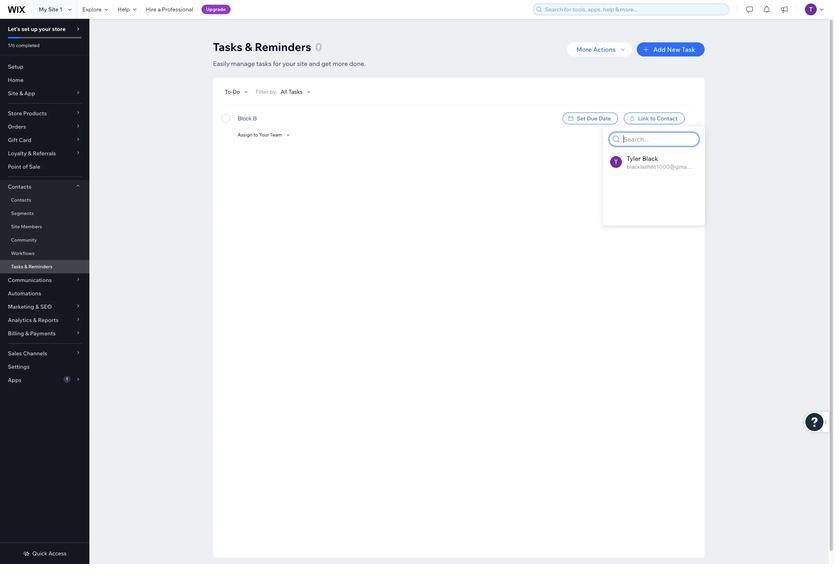 Task type: vqa. For each thing, say whether or not it's contained in the screenshot.
People
no



Task type: describe. For each thing, give the bounding box(es) containing it.
communications
[[8, 277, 52, 284]]

segments
[[11, 210, 34, 216]]

add for add task
[[657, 134, 668, 141]]

contacts link
[[0, 193, 89, 207]]

assign to your team
[[238, 132, 282, 138]]

setup
[[8, 63, 23, 70]]

access
[[49, 550, 67, 557]]

app
[[24, 90, 35, 97]]

reminders for tasks & reminders
[[29, 264, 52, 270]]

& for loyalty & referrals
[[28, 150, 32, 157]]

all
[[281, 88, 287, 95]]

home
[[8, 77, 23, 84]]

site members link
[[0, 220, 89, 233]]

let's
[[8, 26, 20, 33]]

quick access
[[32, 550, 67, 557]]

site for site members
[[11, 224, 20, 230]]

quick access button
[[23, 550, 67, 557]]

0 vertical spatial 1
[[60, 6, 62, 13]]

set due date button
[[563, 113, 619, 124]]

site & app button
[[0, 87, 89, 100]]

hire a professional
[[146, 6, 193, 13]]

members
[[21, 224, 42, 230]]

& for site & app
[[19, 90, 23, 97]]

referrals
[[33, 150, 56, 157]]

do
[[233, 88, 240, 95]]

analytics & reports button
[[0, 314, 89, 327]]

sales channels button
[[0, 347, 89, 360]]

communications button
[[0, 274, 89, 287]]

site
[[297, 60, 308, 67]]

payments
[[30, 330, 56, 337]]

point of sale
[[8, 163, 40, 170]]

contacts for contacts dropdown button
[[8, 183, 31, 190]]

easily
[[213, 60, 230, 67]]

my site 1
[[39, 6, 62, 13]]

sales channels
[[8, 350, 47, 357]]

help
[[118, 6, 130, 13]]

marketing & seo button
[[0, 300, 89, 314]]

segments link
[[0, 207, 89, 220]]

tasks for tasks & reminders
[[11, 264, 23, 270]]

& for billing & payments
[[25, 330, 29, 337]]

hire a professional link
[[141, 0, 198, 19]]

all tasks
[[281, 88, 303, 95]]

set
[[21, 26, 30, 33]]

quick
[[32, 550, 47, 557]]

contacts for contacts link
[[11, 197, 31, 203]]

products
[[23, 110, 47, 117]]

automations link
[[0, 287, 89, 300]]

tyler
[[627, 155, 641, 162]]

seo
[[40, 303, 52, 310]]

apps
[[8, 377, 21, 384]]

your inside the sidebar "element"
[[39, 26, 51, 33]]

marketing
[[8, 303, 34, 310]]

0 vertical spatial site
[[48, 6, 58, 13]]

home link
[[0, 73, 89, 87]]

easily manage tasks for your site and get more done.
[[213, 60, 366, 67]]

set
[[577, 115, 586, 122]]

Search... field
[[622, 133, 697, 146]]

task inside the add new task button
[[682, 46, 696, 53]]

upgrade button
[[202, 5, 231, 14]]

more
[[333, 60, 348, 67]]

orders
[[8, 123, 26, 130]]

Search for tools, apps, help & more... field
[[543, 4, 727, 15]]

channels
[[23, 350, 47, 357]]

link
[[639, 115, 649, 122]]

contacts button
[[0, 180, 89, 193]]

done.
[[350, 60, 366, 67]]

of
[[23, 163, 28, 170]]

date
[[599, 115, 611, 122]]

black
[[643, 155, 659, 162]]

add new task button
[[637, 42, 705, 57]]

link to contact
[[639, 115, 678, 122]]

& for marketing & seo
[[35, 303, 39, 310]]

sale
[[29, 163, 40, 170]]

gift card button
[[0, 133, 89, 147]]

tyler black image
[[611, 156, 622, 168]]

more actions button
[[567, 42, 633, 57]]

store
[[52, 26, 66, 33]]

0
[[315, 40, 322, 54]]

loyalty & referrals
[[8, 150, 56, 157]]

& for tasks & reminders
[[24, 264, 27, 270]]

reminders for tasks & reminders 0
[[255, 40, 311, 54]]

add for add new task
[[654, 46, 666, 53]]

team
[[270, 132, 282, 138]]

set due date
[[577, 115, 611, 122]]

workflows
[[11, 250, 35, 256]]



Task type: locate. For each thing, give the bounding box(es) containing it.
your right 'for' on the top left of page
[[283, 60, 296, 67]]

automations
[[8, 290, 41, 297]]

and
[[309, 60, 320, 67]]

& left seo at the left of page
[[35, 303, 39, 310]]

0 vertical spatial your
[[39, 26, 51, 33]]

tyler black blacklashes1000@gmail.com
[[627, 155, 702, 170]]

more
[[577, 46, 592, 53]]

1 horizontal spatial tasks
[[213, 40, 243, 54]]

1 vertical spatial add
[[657, 134, 668, 141]]

1 vertical spatial your
[[283, 60, 296, 67]]

0 horizontal spatial task
[[669, 134, 680, 141]]

1 inside the sidebar "element"
[[66, 377, 68, 382]]

site members
[[11, 224, 42, 230]]

task
[[682, 46, 696, 53], [669, 134, 680, 141]]

site for site & app
[[8, 90, 18, 97]]

gift
[[8, 137, 18, 144]]

contacts
[[8, 183, 31, 190], [11, 197, 31, 203]]

point of sale link
[[0, 160, 89, 173]]

contacts up segments
[[11, 197, 31, 203]]

Write your task here and press enter to add. text field
[[238, 113, 557, 133]]

a
[[158, 6, 161, 13]]

to for link
[[651, 115, 656, 122]]

billing & payments button
[[0, 327, 89, 340]]

0 horizontal spatial reminders
[[29, 264, 52, 270]]

tasks & reminders
[[11, 264, 52, 270]]

billing & payments
[[8, 330, 56, 337]]

contact
[[657, 115, 678, 122]]

workflows link
[[0, 247, 89, 260]]

filter by:
[[256, 88, 278, 95]]

0 vertical spatial contacts
[[8, 183, 31, 190]]

contacts inside contacts dropdown button
[[8, 183, 31, 190]]

& inside "dropdown button"
[[28, 150, 32, 157]]

store products button
[[0, 107, 89, 120]]

tasks & reminders 0
[[213, 40, 322, 54]]

your
[[259, 132, 269, 138]]

due
[[587, 115, 598, 122]]

explore
[[82, 6, 102, 13]]

let's set up your store
[[8, 26, 66, 33]]

to left your
[[254, 132, 258, 138]]

analytics & reports
[[8, 317, 59, 324]]

0 vertical spatial reminders
[[255, 40, 311, 54]]

task right new
[[682, 46, 696, 53]]

1 vertical spatial task
[[669, 134, 680, 141]]

get
[[322, 60, 331, 67]]

site inside dropdown button
[[8, 90, 18, 97]]

add task button
[[657, 134, 680, 141]]

0 vertical spatial task
[[682, 46, 696, 53]]

card
[[19, 137, 31, 144]]

& down workflows
[[24, 264, 27, 270]]

add task
[[657, 134, 680, 141]]

1 vertical spatial tasks
[[289, 88, 303, 95]]

1 horizontal spatial task
[[682, 46, 696, 53]]

reminders
[[255, 40, 311, 54], [29, 264, 52, 270]]

& right loyalty
[[28, 150, 32, 157]]

1/6 completed
[[8, 42, 40, 48]]

&
[[245, 40, 252, 54], [19, 90, 23, 97], [28, 150, 32, 157], [24, 264, 27, 270], [35, 303, 39, 310], [33, 317, 37, 324], [25, 330, 29, 337]]

completed
[[16, 42, 40, 48]]

contacts inside contacts link
[[11, 197, 31, 203]]

1 horizontal spatial your
[[283, 60, 296, 67]]

& left the 'app'
[[19, 90, 23, 97]]

& right the billing
[[25, 330, 29, 337]]

reminders up 'for' on the top left of page
[[255, 40, 311, 54]]

1 horizontal spatial reminders
[[255, 40, 311, 54]]

filter
[[256, 88, 269, 95]]

community
[[11, 237, 37, 243]]

up
[[31, 26, 38, 33]]

1 vertical spatial 1
[[66, 377, 68, 382]]

site down segments
[[11, 224, 20, 230]]

add
[[654, 46, 666, 53], [657, 134, 668, 141]]

1 down settings link
[[66, 377, 68, 382]]

1 right my
[[60, 6, 62, 13]]

tasks inside tasks & reminders link
[[11, 264, 23, 270]]

by:
[[270, 88, 278, 95]]

2 vertical spatial site
[[11, 224, 20, 230]]

professional
[[162, 6, 193, 13]]

1
[[60, 6, 62, 13], [66, 377, 68, 382]]

& left reports
[[33, 317, 37, 324]]

blacklashes1000@gmail.com
[[627, 163, 702, 170]]

add new task
[[654, 46, 696, 53]]

help button
[[113, 0, 141, 19]]

0 horizontal spatial tasks
[[11, 264, 23, 270]]

site down home
[[8, 90, 18, 97]]

link to contact button
[[624, 113, 685, 124]]

tasks
[[213, 40, 243, 54], [289, 88, 303, 95], [11, 264, 23, 270]]

contacts down point of sale
[[8, 183, 31, 190]]

reminders inside the sidebar "element"
[[29, 264, 52, 270]]

0 vertical spatial to
[[651, 115, 656, 122]]

to right link
[[651, 115, 656, 122]]

0 horizontal spatial 1
[[60, 6, 62, 13]]

add down link to contact
[[657, 134, 668, 141]]

0 vertical spatial tasks
[[213, 40, 243, 54]]

1 vertical spatial site
[[8, 90, 18, 97]]

hire
[[146, 6, 157, 13]]

store
[[8, 110, 22, 117]]

tasks right all
[[289, 88, 303, 95]]

1/6
[[8, 42, 15, 48]]

site & app
[[8, 90, 35, 97]]

store products
[[8, 110, 47, 117]]

sidebar element
[[0, 19, 89, 564]]

your
[[39, 26, 51, 33], [283, 60, 296, 67]]

to for assign
[[254, 132, 258, 138]]

1 vertical spatial contacts
[[11, 197, 31, 203]]

& up the manage in the top of the page
[[245, 40, 252, 54]]

1 vertical spatial to
[[254, 132, 258, 138]]

settings
[[8, 363, 30, 370]]

tasks up easily
[[213, 40, 243, 54]]

orders button
[[0, 120, 89, 133]]

task down contact
[[669, 134, 680, 141]]

add left new
[[654, 46, 666, 53]]

& for tasks & reminders 0
[[245, 40, 252, 54]]

assign to your team button
[[238, 131, 292, 138]]

& for analytics & reports
[[33, 317, 37, 324]]

manage
[[231, 60, 255, 67]]

community link
[[0, 233, 89, 247]]

tasks
[[256, 60, 272, 67]]

tasks & reminders link
[[0, 260, 89, 274]]

site right my
[[48, 6, 58, 13]]

1 vertical spatial reminders
[[29, 264, 52, 270]]

& inside popup button
[[25, 330, 29, 337]]

gift card
[[8, 137, 31, 144]]

assign
[[238, 132, 253, 138]]

2 vertical spatial tasks
[[11, 264, 23, 270]]

0 horizontal spatial to
[[254, 132, 258, 138]]

to-
[[225, 88, 233, 95]]

reminders down workflows link
[[29, 264, 52, 270]]

for
[[273, 60, 281, 67]]

to inside 'button'
[[254, 132, 258, 138]]

to inside button
[[651, 115, 656, 122]]

1 horizontal spatial to
[[651, 115, 656, 122]]

add inside button
[[654, 46, 666, 53]]

new
[[668, 46, 681, 53]]

loyalty & referrals button
[[0, 147, 89, 160]]

billing
[[8, 330, 24, 337]]

0 vertical spatial add
[[654, 46, 666, 53]]

loyalty
[[8, 150, 27, 157]]

1 horizontal spatial 1
[[66, 377, 68, 382]]

tasks for tasks & reminders 0
[[213, 40, 243, 54]]

to-do button
[[225, 88, 250, 95]]

2 horizontal spatial tasks
[[289, 88, 303, 95]]

point
[[8, 163, 21, 170]]

0 horizontal spatial your
[[39, 26, 51, 33]]

your right up
[[39, 26, 51, 33]]

tasks down workflows
[[11, 264, 23, 270]]



